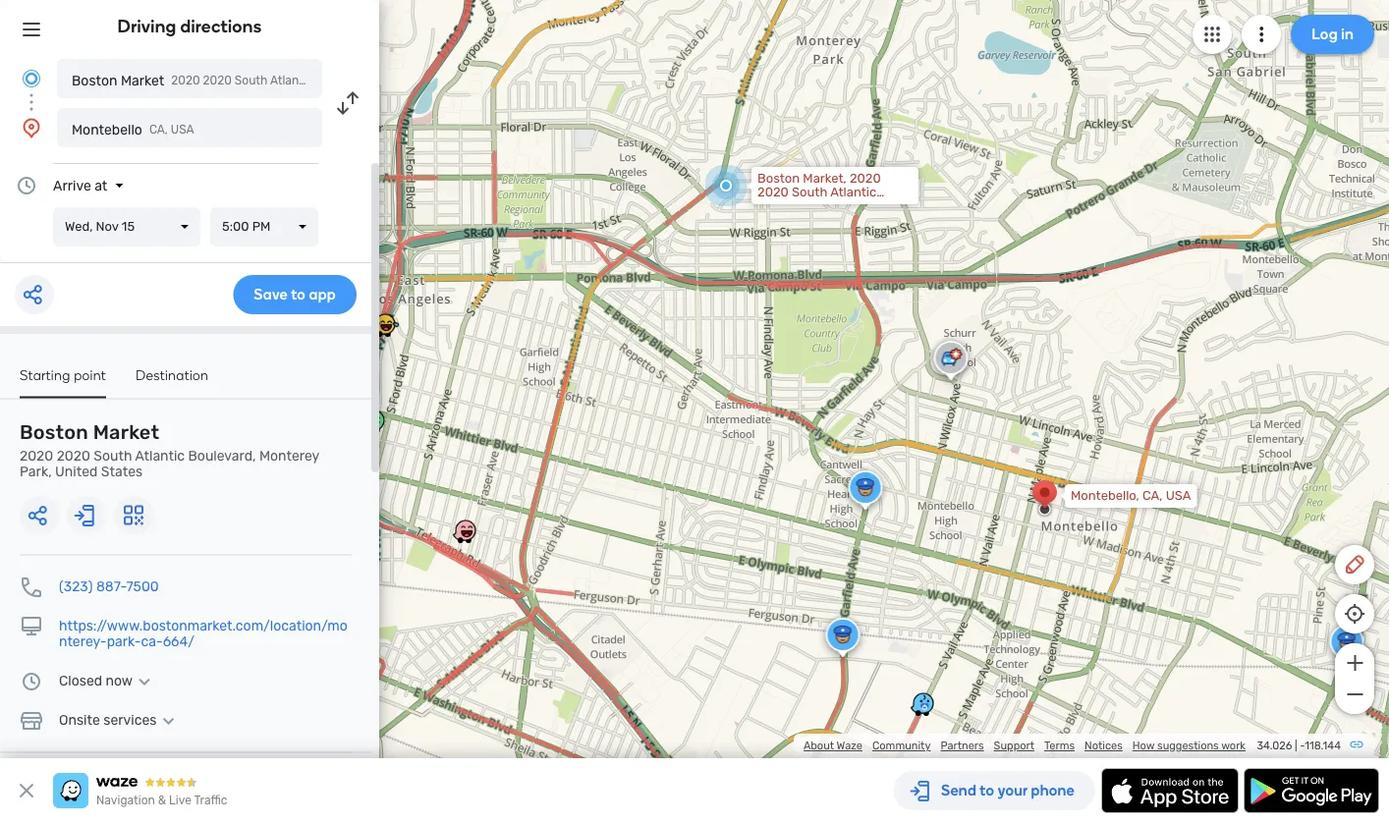Task type: vqa. For each thing, say whether or not it's contained in the screenshot.
Review
no



Task type: locate. For each thing, give the bounding box(es) containing it.
1 vertical spatial ca,
[[1143, 488, 1163, 503]]

arrive
[[53, 177, 91, 194]]

0 vertical spatial usa
[[171, 123, 194, 137]]

1 vertical spatial usa
[[1166, 488, 1191, 503]]

ca, right 'montebello,'
[[1143, 488, 1163, 503]]

partners link
[[941, 739, 984, 753]]

1 vertical spatial boston
[[20, 421, 88, 444]]

chevron down image
[[133, 673, 156, 689], [157, 713, 180, 728]]

boston market
[[72, 72, 164, 88]]

park,
[[20, 464, 52, 480]]

traffic
[[194, 794, 227, 808]]

navigation
[[96, 794, 155, 808]]

wed,
[[65, 219, 93, 234]]

boston inside boston market button
[[72, 72, 117, 88]]

how
[[1133, 739, 1155, 753]]

0 vertical spatial boston
[[72, 72, 117, 88]]

7500
[[126, 579, 159, 595]]

usa inside montebello ca, usa
[[171, 123, 194, 137]]

ca,
[[149, 123, 168, 137], [1143, 488, 1163, 503]]

664/
[[163, 634, 194, 650]]

887-
[[96, 579, 126, 595]]

about waze link
[[804, 739, 863, 753]]

0 vertical spatial ca,
[[149, 123, 168, 137]]

market
[[121, 72, 164, 88], [93, 421, 159, 444]]

about
[[804, 739, 834, 753]]

south
[[94, 448, 132, 464]]

clock image left arrive
[[15, 174, 38, 197]]

0 horizontal spatial usa
[[171, 123, 194, 137]]

1 horizontal spatial ca,
[[1143, 488, 1163, 503]]

boston
[[72, 72, 117, 88], [20, 421, 88, 444]]

nterey-
[[59, 634, 107, 650]]

https://www.bostonmarket.com/location/mo nterey-park-ca-664/ link
[[59, 618, 348, 650]]

market inside button
[[121, 72, 164, 88]]

0 horizontal spatial ca,
[[149, 123, 168, 137]]

community
[[872, 739, 931, 753]]

clock image up store image
[[20, 670, 43, 693]]

market inside boston market 2020 2020 south atlantic boulevard, monterey park, united states
[[93, 421, 159, 444]]

1 horizontal spatial usa
[[1166, 488, 1191, 503]]

market up south
[[93, 421, 159, 444]]

2020 left united
[[20, 448, 53, 464]]

market up montebello ca, usa
[[121, 72, 164, 88]]

closed
[[59, 673, 102, 689]]

0 vertical spatial chevron down image
[[133, 673, 156, 689]]

chevron down image inside onsite services button
[[157, 713, 180, 728]]

1 2020 from the left
[[20, 448, 53, 464]]

support link
[[994, 739, 1034, 753]]

closed now
[[59, 673, 133, 689]]

point
[[74, 366, 106, 383]]

1 vertical spatial chevron down image
[[157, 713, 180, 728]]

chevron down image inside closed now button
[[133, 673, 156, 689]]

starting point button
[[20, 366, 106, 398]]

call image
[[20, 575, 43, 599]]

link image
[[1349, 737, 1365, 753]]

0 vertical spatial clock image
[[15, 174, 38, 197]]

(323)
[[59, 579, 93, 595]]

-
[[1300, 739, 1305, 753]]

0 vertical spatial market
[[121, 72, 164, 88]]

34.026 | -118.144
[[1257, 739, 1341, 753]]

market for boston market
[[121, 72, 164, 88]]

usa down boston market button
[[171, 123, 194, 137]]

driving
[[117, 16, 176, 37]]

1 vertical spatial market
[[93, 421, 159, 444]]

0 horizontal spatial 2020
[[20, 448, 53, 464]]

driving directions
[[117, 16, 262, 37]]

wed, nov 15
[[65, 219, 135, 234]]

wed, nov 15 list box
[[53, 207, 200, 247]]

terms link
[[1044, 739, 1075, 753]]

onsite services
[[59, 712, 157, 728]]

pencil image
[[1343, 553, 1367, 577]]

arrive at
[[53, 177, 107, 194]]

clock image
[[15, 174, 38, 197], [20, 670, 43, 693]]

usa right 'montebello,'
[[1166, 488, 1191, 503]]

navigation & live traffic
[[96, 794, 227, 808]]

34.026
[[1257, 739, 1292, 753]]

usa
[[171, 123, 194, 137], [1166, 488, 1191, 503]]

1 horizontal spatial 2020
[[57, 448, 90, 464]]

support
[[994, 739, 1034, 753]]

how suggestions work link
[[1133, 739, 1246, 753]]

states
[[101, 464, 143, 480]]

ca, right montebello
[[149, 123, 168, 137]]

boston up montebello
[[72, 72, 117, 88]]

5:00 pm
[[222, 219, 271, 234]]

atlantic
[[135, 448, 185, 464]]

onsite services button
[[59, 712, 180, 728]]

2020 left south
[[57, 448, 90, 464]]

montebello
[[72, 121, 142, 138]]

chevron down image for services
[[157, 713, 180, 728]]

ca, inside montebello ca, usa
[[149, 123, 168, 137]]

2020
[[20, 448, 53, 464], [57, 448, 90, 464]]

usa for montebello,
[[1166, 488, 1191, 503]]

boston up park,
[[20, 421, 88, 444]]

boston inside boston market 2020 2020 south atlantic boulevard, monterey park, united states
[[20, 421, 88, 444]]

destination
[[136, 366, 209, 383]]

zoom in image
[[1342, 651, 1367, 675]]



Task type: describe. For each thing, give the bounding box(es) containing it.
15
[[122, 219, 135, 234]]

118.144
[[1305, 739, 1341, 753]]

5:00 pm list box
[[210, 207, 318, 247]]

current location image
[[20, 67, 43, 90]]

nov
[[96, 219, 119, 234]]

boulevard,
[[188, 448, 256, 464]]

starting point
[[20, 366, 106, 383]]

montebello, ca, usa
[[1071, 488, 1191, 503]]

about waze community partners support terms notices how suggestions work
[[804, 739, 1246, 753]]

ca, for montebello
[[149, 123, 168, 137]]

store image
[[20, 709, 43, 732]]

live
[[169, 794, 191, 808]]

location image
[[20, 116, 43, 140]]

montebello ca, usa
[[72, 121, 194, 138]]

https://www.bostonmarket.com/location/mo
[[59, 618, 348, 634]]

services
[[103, 712, 157, 728]]

&
[[158, 794, 166, 808]]

zoom out image
[[1342, 683, 1367, 706]]

starting
[[20, 366, 70, 383]]

notices link
[[1085, 739, 1123, 753]]

suggestions
[[1157, 739, 1219, 753]]

computer image
[[20, 615, 43, 638]]

closed now button
[[59, 673, 156, 689]]

destination button
[[136, 366, 209, 396]]

waze
[[837, 739, 863, 753]]

chevron down image for now
[[133, 673, 156, 689]]

ca-
[[141, 634, 163, 650]]

(323) 887-7500 link
[[59, 579, 159, 595]]

1 vertical spatial clock image
[[20, 670, 43, 693]]

x image
[[15, 779, 38, 803]]

boston for boston market
[[72, 72, 117, 88]]

united
[[55, 464, 98, 480]]

boston market 2020 2020 south atlantic boulevard, monterey park, united states
[[20, 421, 319, 480]]

boston market button
[[57, 59, 322, 98]]

|
[[1295, 739, 1297, 753]]

pm
[[252, 219, 271, 234]]

park-
[[107, 634, 141, 650]]

ca, for montebello,
[[1143, 488, 1163, 503]]

(323) 887-7500
[[59, 579, 159, 595]]

work
[[1221, 739, 1246, 753]]

montebello,
[[1071, 488, 1139, 503]]

2 2020 from the left
[[57, 448, 90, 464]]

onsite
[[59, 712, 100, 728]]

market for boston market 2020 2020 south atlantic boulevard, monterey park, united states
[[93, 421, 159, 444]]

https://www.bostonmarket.com/location/mo nterey-park-ca-664/
[[59, 618, 348, 650]]

now
[[106, 673, 133, 689]]

terms
[[1044, 739, 1075, 753]]

partners
[[941, 739, 984, 753]]

usa for montebello
[[171, 123, 194, 137]]

boston for boston market 2020 2020 south atlantic boulevard, monterey park, united states
[[20, 421, 88, 444]]

community link
[[872, 739, 931, 753]]

notices
[[1085, 739, 1123, 753]]

directions
[[180, 16, 262, 37]]

5:00
[[222, 219, 249, 234]]

at
[[94, 177, 107, 194]]

monterey
[[259, 448, 319, 464]]



